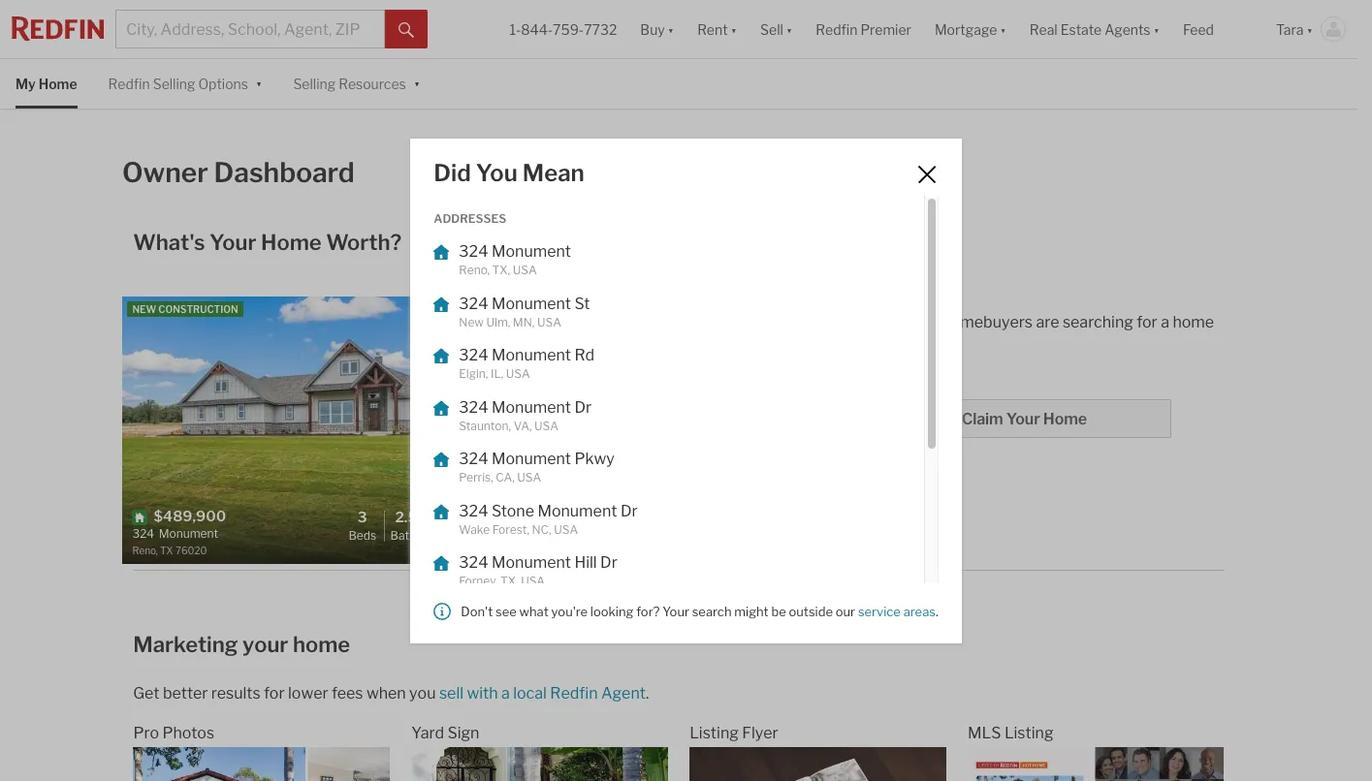 Task type: locate. For each thing, give the bounding box(es) containing it.
like
[[501, 335, 526, 353]]

for left 'lower'
[[264, 684, 285, 703]]

selling left resources
[[293, 76, 336, 92]]

submit search image
[[398, 22, 414, 38]]

monument up address
[[492, 346, 571, 365]]

▾ right options
[[256, 74, 262, 91]]

your up yours
[[545, 314, 578, 332]]

see inside claim your home to keep track of its value and see how many homebuyers are searching for a home like yours on redfin.
[[836, 314, 862, 332]]

0 vertical spatial see
[[836, 314, 862, 332]]

home
[[39, 76, 77, 92], [261, 230, 322, 255], [1044, 411, 1087, 429]]

better
[[163, 684, 208, 703]]

1-844-759-7732 link
[[510, 21, 617, 37]]

redfin inside button
[[816, 21, 858, 37]]

2 ▾ from the left
[[414, 74, 420, 91]]

home down st
[[581, 314, 622, 332]]

1 horizontal spatial home
[[581, 314, 622, 332]]

2,544
[[434, 509, 476, 526]]

redfin left premier
[[816, 21, 858, 37]]

324 stone monument dr link
[[459, 502, 866, 521]]

monument inside 324 monument pkwy perris, ca, usa
[[492, 450, 571, 468]]

1 horizontal spatial a
[[1161, 314, 1170, 332]]

redfin premier button
[[804, 0, 923, 58]]

monument for 324 monument pkwy
[[492, 450, 571, 468]]

324 monument reno, tx, usa
[[459, 242, 571, 277]]

free professional listing photos image
[[133, 747, 390, 782]]

324 for st
[[459, 294, 488, 313]]

2 horizontal spatial home
[[1044, 411, 1087, 429]]

2 vertical spatial home
[[1044, 411, 1087, 429]]

0 vertical spatial home
[[39, 76, 77, 92]]

324 for hill
[[459, 554, 488, 572]]

0 horizontal spatial dr
[[575, 398, 592, 417]]

$489,900
[[154, 509, 226, 526]]

searching
[[1063, 314, 1134, 332]]

324 up forney, at the bottom of the page
[[459, 554, 488, 572]]

2 horizontal spatial dr
[[621, 502, 638, 520]]

dr inside 324 monument hill dr forney, tx, usa
[[600, 554, 618, 572]]

see right the and
[[836, 314, 862, 332]]

monument for 324 monument dr
[[492, 398, 571, 417]]

monument inside 324 monument rd elgin, il, usa
[[492, 346, 571, 365]]

324 inside 324 monument st new ulm, mn, usa
[[459, 294, 488, 313]]

worth?
[[326, 230, 402, 255]]

of
[[724, 314, 739, 332]]

pro photos
[[133, 724, 214, 743]]

usa inside 324 monument dr staunton, va, usa
[[534, 419, 559, 433]]

home for marketing your home
[[293, 632, 350, 657]]

324 monument hill dr forney, tx, usa
[[459, 554, 618, 589]]

redfin for redfin premier
[[816, 21, 858, 37]]

monument for 324 monument hill dr
[[492, 554, 571, 572]]

your inside button
[[1007, 411, 1040, 429]]

1 horizontal spatial your
[[663, 604, 690, 619]]

sq.
[[434, 528, 451, 543]]

324 up staunton,
[[459, 398, 488, 417]]

▾ inside selling resources ▾
[[414, 74, 420, 91]]

claim for claim your home to keep track of its value and see how many homebuyers are searching for a home like yours on redfin.
[[501, 314, 542, 332]]

0 horizontal spatial see
[[496, 604, 517, 619]]

perris,
[[459, 470, 493, 485]]

1 vertical spatial tx,
[[501, 574, 519, 589]]

1 vertical spatial dr
[[621, 502, 638, 520]]

1 vertical spatial home
[[261, 230, 322, 255]]

monument for 324 monument rd
[[492, 346, 571, 365]]

get
[[133, 684, 160, 703]]

redfin right my home
[[108, 76, 150, 92]]

home inside button
[[1044, 411, 1087, 429]]

324 inside 324 monument reno, tx, usa
[[459, 242, 488, 261]]

owner dashboard
[[122, 156, 355, 189]]

324 up the new
[[459, 294, 488, 313]]

monument inside 324 monument st new ulm, mn, usa
[[492, 294, 571, 313]]

2 vertical spatial dr
[[600, 554, 618, 572]]

see left what
[[496, 604, 517, 619]]

redfin premier
[[816, 21, 912, 37]]

324 for reno,
[[459, 242, 488, 261]]

0 vertical spatial tx,
[[492, 263, 510, 277]]

mean
[[523, 159, 585, 187]]

il,
[[491, 367, 504, 381]]

1 vertical spatial see
[[496, 604, 517, 619]]

claim inside button
[[962, 411, 1003, 429]]

staunton,
[[459, 419, 511, 433]]

monument up mn,
[[492, 294, 571, 313]]

selling inside selling resources ▾
[[293, 76, 336, 92]]

our
[[836, 604, 856, 619]]

0 vertical spatial your
[[545, 314, 578, 332]]

redfin inside redfin selling options ▾
[[108, 76, 150, 92]]

2 horizontal spatial home
[[1173, 314, 1214, 332]]

0 vertical spatial for
[[1137, 314, 1158, 332]]

usa up yours
[[537, 315, 561, 329]]

0 horizontal spatial claim
[[501, 314, 542, 332]]

redfin
[[816, 21, 858, 37], [108, 76, 150, 92]]

1 vertical spatial claim
[[962, 411, 1003, 429]]

2.5
[[395, 509, 417, 526]]

home
[[581, 314, 622, 332], [1173, 314, 1214, 332], [293, 632, 350, 657]]

sell with a local redfin agent link
[[439, 684, 646, 703]]

0 vertical spatial dr
[[575, 398, 592, 417]]

324 monument hill dr link
[[459, 554, 866, 573]]

324 up elgin,
[[459, 346, 488, 365]]

324 monument pkwy link
[[459, 450, 866, 469]]

a right with at the bottom
[[501, 684, 510, 703]]

0 horizontal spatial home
[[293, 632, 350, 657]]

0 horizontal spatial your
[[243, 632, 288, 657]]

1 horizontal spatial dr
[[600, 554, 618, 572]]

tx,
[[492, 263, 510, 277], [501, 574, 519, 589]]

324 for monument
[[459, 502, 488, 520]]

your for marketing
[[243, 632, 288, 657]]

usa inside 324 monument hill dr forney, tx, usa
[[521, 574, 545, 589]]

for
[[1137, 314, 1158, 332], [264, 684, 285, 703]]

0 horizontal spatial a
[[501, 684, 510, 703]]

0 horizontal spatial your
[[210, 230, 257, 255]]

1 horizontal spatial claim
[[962, 411, 1003, 429]]

local mls listing image
[[968, 747, 1225, 782]]

what
[[519, 604, 549, 619]]

324 inside 324 monument reno , tx 76020
[[132, 527, 154, 541]]

your up results
[[243, 632, 288, 657]]

mn,
[[513, 315, 535, 329]]

options
[[198, 76, 248, 92]]

st
[[575, 294, 590, 313]]

0 horizontal spatial home
[[39, 76, 77, 92]]

dr down 324 monument pkwy link
[[621, 502, 638, 520]]

professional listing flyer image
[[690, 747, 946, 782]]

your for claim
[[1007, 411, 1040, 429]]

are
[[1036, 314, 1060, 332]]

1 horizontal spatial home
[[261, 230, 322, 255]]

2 vertical spatial your
[[663, 604, 690, 619]]

usa right ca,
[[517, 470, 541, 485]]

1 horizontal spatial your
[[545, 314, 578, 332]]

redfin selling options ▾
[[108, 74, 262, 92]]

1 vertical spatial .
[[646, 684, 649, 703]]

759-
[[553, 21, 584, 37]]

324 up wake
[[459, 502, 488, 520]]

0 vertical spatial your
[[210, 230, 257, 255]]

tx, right reno,
[[492, 263, 510, 277]]

324 inside 324 monument hill dr forney, tx, usa
[[459, 554, 488, 572]]

324 inside 324 monument pkwy perris, ca, usa
[[459, 450, 488, 468]]

324 inside 324 monument rd elgin, il, usa
[[459, 346, 488, 365]]

dr inside 324 monument dr staunton, va, usa
[[575, 398, 592, 417]]

324 for dr
[[459, 398, 488, 417]]

new
[[459, 315, 484, 329]]

usa up 324 monument st new ulm, mn, usa
[[513, 263, 537, 277]]

listing left flyer
[[690, 724, 739, 743]]

1-844-759-7732
[[510, 21, 617, 37]]

1 selling from the left
[[153, 76, 195, 92]]

0 horizontal spatial ▾
[[256, 74, 262, 91]]

your
[[210, 230, 257, 255], [1007, 411, 1040, 429], [663, 604, 690, 619]]

monument up 324 monument st new ulm, mn, usa
[[492, 242, 571, 261]]

my
[[16, 76, 36, 92]]

ulm,
[[486, 315, 510, 329]]

0 horizontal spatial redfin
[[108, 76, 150, 92]]

0 horizontal spatial listing
[[690, 724, 739, 743]]

tx, inside 324 monument reno, tx, usa
[[492, 263, 510, 277]]

1 ▾ from the left
[[256, 74, 262, 91]]

324 inside 324 monument dr staunton, va, usa
[[459, 398, 488, 417]]

dr right hill
[[600, 554, 618, 572]]

844-
[[521, 21, 553, 37]]

usa up what
[[521, 574, 545, 589]]

usa inside 324 monument rd elgin, il, usa
[[506, 367, 530, 381]]

listing
[[690, 724, 739, 743], [1005, 724, 1054, 743]]

usa
[[513, 263, 537, 277], [537, 315, 561, 329], [506, 367, 530, 381], [534, 419, 559, 433], [517, 470, 541, 485], [554, 522, 578, 537], [521, 574, 545, 589]]

home right searching
[[1173, 314, 1214, 332]]

0 horizontal spatial selling
[[153, 76, 195, 92]]

your
[[545, 314, 578, 332], [243, 632, 288, 657]]

listing flyer
[[690, 724, 779, 743]]

1 horizontal spatial selling
[[293, 76, 336, 92]]

1 horizontal spatial .
[[936, 604, 939, 619]]

monument up nc, at the bottom left of page
[[538, 502, 617, 520]]

for right searching
[[1137, 314, 1158, 332]]

listing right mls
[[1005, 724, 1054, 743]]

0 horizontal spatial for
[[264, 684, 285, 703]]

usa right 'il,' on the left top of the page
[[506, 367, 530, 381]]

. down for?
[[646, 684, 649, 703]]

owner
[[122, 156, 208, 189]]

0 vertical spatial a
[[1161, 314, 1170, 332]]

. inside did you mean dialog
[[936, 604, 939, 619]]

324 up reno,
[[459, 242, 488, 261]]

local redfin agent
[[513, 684, 646, 703]]

hill
[[575, 554, 597, 572]]

be
[[771, 604, 786, 619]]

mls
[[968, 724, 1001, 743]]

324
[[459, 242, 488, 261], [459, 294, 488, 313], [459, 346, 488, 365], [459, 398, 488, 417], [459, 450, 488, 468], [459, 502, 488, 520], [132, 527, 154, 541], [459, 554, 488, 572]]

1 horizontal spatial listing
[[1005, 724, 1054, 743]]

1 vertical spatial your
[[243, 632, 288, 657]]

usa right va,
[[534, 419, 559, 433]]

1 vertical spatial redfin
[[108, 76, 150, 92]]

resources
[[339, 76, 406, 92]]

2 listing from the left
[[1005, 724, 1054, 743]]

monument inside 324 monument reno, tx, usa
[[492, 242, 571, 261]]

▾ right resources
[[414, 74, 420, 91]]

monument up ca,
[[492, 450, 571, 468]]

0 vertical spatial redfin
[[816, 21, 858, 37]]

your for what's
[[210, 230, 257, 255]]

,
[[156, 545, 158, 557]]

selling left options
[[153, 76, 195, 92]]

monument for 324 monument
[[492, 242, 571, 261]]

▾ inside redfin selling options ▾
[[256, 74, 262, 91]]

324 monument pkwy perris, ca, usa
[[459, 450, 615, 485]]

construction
[[158, 304, 238, 315]]

76020
[[176, 545, 207, 557]]

homebuyers
[[942, 314, 1033, 332]]

tx, right forney, at the bottom of the page
[[501, 574, 519, 589]]

2 horizontal spatial your
[[1007, 411, 1040, 429]]

dr down "rd"
[[575, 398, 592, 417]]

324 up 'perris,' on the left of the page
[[459, 450, 488, 468]]

1 horizontal spatial redfin
[[816, 21, 858, 37]]

. right 'service'
[[936, 604, 939, 619]]

dr inside 324 stone monument dr wake forest, nc, usa
[[621, 502, 638, 520]]

1 vertical spatial your
[[1007, 411, 1040, 429]]

feed button
[[1172, 0, 1265, 58]]

dr for monument
[[621, 502, 638, 520]]

1 vertical spatial for
[[264, 684, 285, 703]]

yard
[[412, 724, 444, 743]]

0 vertical spatial .
[[936, 604, 939, 619]]

claim inside claim your home to keep track of its value and see how many homebuyers are searching for a home like yours on redfin.
[[501, 314, 542, 332]]

a inside claim your home to keep track of its value and see how many homebuyers are searching for a home like yours on redfin.
[[1161, 314, 1170, 332]]

1 vertical spatial a
[[501, 684, 510, 703]]

1 horizontal spatial see
[[836, 314, 862, 332]]

2.5 baths
[[390, 509, 422, 543]]

0 vertical spatial claim
[[501, 314, 542, 332]]

your inside claim your home to keep track of its value and see how many homebuyers are searching for a home like yours on redfin.
[[545, 314, 578, 332]]

1 listing from the left
[[690, 724, 739, 743]]

monument inside 324 monument dr staunton, va, usa
[[492, 398, 571, 417]]

324 monument st link
[[459, 294, 866, 314]]

usa right nc, at the bottom left of page
[[554, 522, 578, 537]]

your inside did you mean dialog
[[663, 604, 690, 619]]

324 monument rd link
[[459, 346, 866, 366]]

monument
[[492, 242, 571, 261], [492, 294, 571, 313], [492, 346, 571, 365], [492, 398, 571, 417], [492, 450, 571, 468], [538, 502, 617, 520], [159, 527, 218, 541], [492, 554, 571, 572]]

monument down nc, at the bottom left of page
[[492, 554, 571, 572]]

monument down address
[[492, 398, 571, 417]]

a right searching
[[1161, 314, 1170, 332]]

324 inside 324 stone monument dr wake forest, nc, usa
[[459, 502, 488, 520]]

redfin yard sign image
[[412, 747, 668, 782]]

monument inside 324 monument hill dr forney, tx, usa
[[492, 554, 571, 572]]

monument down $489,900
[[159, 527, 218, 541]]

2 selling from the left
[[293, 76, 336, 92]]

1 horizontal spatial ▾
[[414, 74, 420, 91]]

1 horizontal spatial for
[[1137, 314, 1158, 332]]

324 up reno
[[132, 527, 154, 541]]

home up 'lower'
[[293, 632, 350, 657]]



Task type: describe. For each thing, give the bounding box(es) containing it.
my home
[[16, 76, 77, 92]]

324 monument st new ulm, mn, usa
[[459, 294, 590, 329]]

value
[[763, 314, 802, 332]]

you
[[476, 159, 518, 187]]

to
[[626, 314, 641, 332]]

usa inside 324 monument st new ulm, mn, usa
[[537, 315, 561, 329]]

and
[[805, 314, 832, 332]]

search
[[692, 604, 732, 619]]

1-
[[510, 21, 521, 37]]

what's
[[133, 230, 205, 255]]

claim for claim your home
[[962, 411, 1003, 429]]

fees
[[332, 684, 363, 703]]

rd
[[575, 346, 595, 365]]

stone
[[492, 502, 534, 520]]

dashboard
[[214, 156, 355, 189]]

sell
[[439, 684, 464, 703]]

new construction
[[132, 304, 238, 315]]

324 monument dr staunton, va, usa
[[459, 398, 592, 433]]

its
[[742, 314, 760, 332]]

when
[[367, 684, 406, 703]]

did you mean
[[434, 159, 585, 187]]

0 horizontal spatial .
[[646, 684, 649, 703]]

don't
[[461, 604, 493, 619]]

tx, inside 324 monument hill dr forney, tx, usa
[[501, 574, 519, 589]]

keep
[[644, 314, 680, 332]]

claim your home to keep track of its value and see how many homebuyers are searching for a home like yours on redfin.
[[501, 314, 1214, 353]]

mls listing
[[968, 724, 1054, 743]]

did you mean dialog
[[411, 138, 962, 762]]

new
[[132, 304, 156, 315]]

324 for pkwy
[[459, 450, 488, 468]]

for?
[[636, 604, 660, 619]]

selling resources link
[[293, 59, 406, 109]]

on
[[573, 335, 591, 353]]

did
[[434, 159, 471, 187]]

home for claim your home
[[1044, 411, 1087, 429]]

usa inside 324 monument pkwy perris, ca, usa
[[517, 470, 541, 485]]

dr for hill
[[600, 554, 618, 572]]

with
[[467, 684, 498, 703]]

2,544 sq. ft.
[[434, 509, 476, 543]]

claim your home
[[962, 411, 1087, 429]]

for inside claim your home to keep track of its value and see how many homebuyers are searching for a home like yours on redfin.
[[1137, 314, 1158, 332]]

your for claim
[[545, 314, 578, 332]]

service areas link
[[858, 604, 936, 619]]

address
[[501, 380, 554, 397]]

you're
[[551, 604, 588, 619]]

324 stone monument dr wake forest, nc, usa
[[459, 502, 638, 537]]

ft.
[[454, 528, 467, 543]]

outside
[[789, 604, 833, 619]]

results
[[211, 684, 261, 703]]

get better results for lower fees when you sell with a local redfin agent .
[[133, 684, 649, 703]]

you
[[409, 684, 436, 703]]

324 for reno
[[132, 527, 154, 541]]

monument inside 324 stone monument dr wake forest, nc, usa
[[538, 502, 617, 520]]

looking
[[591, 604, 634, 619]]

redfin selling options link
[[108, 59, 248, 109]]

don't see what you're looking for? your search might be outside our service areas .
[[461, 604, 939, 619]]

feed
[[1183, 21, 1214, 37]]

my home link
[[16, 59, 77, 109]]

pro
[[133, 724, 159, 743]]

reno,
[[459, 263, 490, 277]]

va,
[[514, 419, 532, 433]]

7732
[[584, 21, 617, 37]]

wake
[[459, 522, 490, 537]]

addresses
[[434, 211, 506, 226]]

3 beds
[[349, 509, 376, 543]]

home for claim your home to keep track of its value and see how many homebuyers are searching for a home like yours on redfin.
[[581, 314, 622, 332]]

home for what's your home worth?
[[261, 230, 322, 255]]

baths
[[390, 528, 422, 543]]

did you mean element
[[434, 159, 891, 187]]

areas
[[904, 604, 936, 619]]

usa inside 324 monument reno, tx, usa
[[513, 263, 537, 277]]

nc,
[[532, 522, 552, 537]]

forney,
[[459, 574, 498, 589]]

photos
[[162, 724, 214, 743]]

premier
[[861, 21, 912, 37]]

monument inside 324 monument reno , tx 76020
[[159, 527, 218, 541]]

reno
[[132, 545, 156, 557]]

yard sign
[[412, 724, 480, 743]]

selling inside redfin selling options ▾
[[153, 76, 195, 92]]

324 monument dr link
[[459, 398, 866, 418]]

324 for rd
[[459, 346, 488, 365]]

ca,
[[496, 470, 515, 485]]

monument for 324 monument st
[[492, 294, 571, 313]]

324 monument rd elgin, il, usa
[[459, 346, 595, 381]]

see inside did you mean dialog
[[496, 604, 517, 619]]

pkwy
[[575, 450, 615, 468]]

redfin for redfin selling options ▾
[[108, 76, 150, 92]]

many
[[899, 314, 939, 332]]

usa inside 324 stone monument dr wake forest, nc, usa
[[554, 522, 578, 537]]

redfin.
[[594, 335, 645, 353]]

3
[[358, 509, 367, 526]]

beds
[[349, 528, 376, 543]]

how
[[865, 314, 896, 332]]

marketing your home
[[133, 632, 350, 657]]



Task type: vqa. For each thing, say whether or not it's contained in the screenshot.


